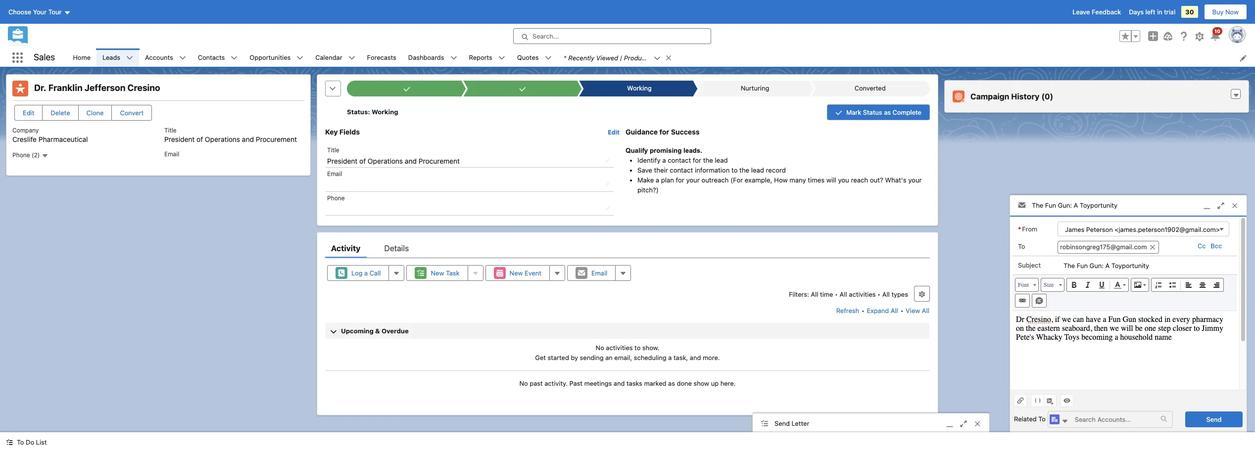 Task type: locate. For each thing, give the bounding box(es) containing it.
1 vertical spatial contact
[[670, 166, 693, 174]]

all right expand
[[891, 307, 899, 315]]

text default image inside quotes 'list item'
[[545, 55, 552, 62]]

0 horizontal spatial status
[[347, 108, 368, 116]]

list
[[67, 49, 1256, 67]]

title inside the title president of operations and procurement
[[164, 127, 177, 134]]

1 horizontal spatial your
[[909, 176, 922, 184]]

0 vertical spatial no
[[596, 344, 605, 352]]

from
[[1023, 225, 1038, 233]]

mark status as complete button
[[827, 104, 930, 120]]

list item containing *
[[558, 49, 677, 67]]

1 horizontal spatial phone
[[327, 194, 345, 202]]

email
[[164, 151, 179, 158], [327, 170, 342, 178], [592, 270, 608, 277]]

new left event
[[510, 270, 523, 277]]

text default image left do
[[6, 439, 13, 446]]

list item
[[558, 49, 677, 67]]

title president of operations and procurement
[[164, 127, 297, 144]]

0 vertical spatial of
[[197, 135, 203, 144]]

1 vertical spatial for
[[693, 156, 702, 164]]

0 horizontal spatial *
[[564, 54, 567, 62]]

task,
[[674, 354, 688, 362]]

activities inside no activities to show. get started by sending an email, scheduling a task, and more.
[[606, 344, 633, 352]]

0 horizontal spatial to
[[17, 439, 24, 447]]

1 vertical spatial email
[[327, 170, 342, 178]]

* left recently
[[564, 54, 567, 62]]

1 horizontal spatial email
[[327, 170, 342, 178]]

qualify promising leads. identify a contact for the lead save their contact information to the lead record make a plan for your outreach (for example, how many times will you reach out? what's your pitch?)
[[626, 147, 922, 194]]

to for to
[[1019, 243, 1026, 251]]

text default image for calendar list item
[[348, 55, 355, 62]]

status inside button
[[864, 108, 883, 116]]

0 vertical spatial procurement
[[256, 135, 297, 144]]

0 horizontal spatial no
[[520, 380, 528, 388]]

edit up company
[[23, 109, 34, 117]]

1 vertical spatial lead
[[752, 166, 765, 174]]

for right plan
[[676, 176, 685, 184]]

1 vertical spatial edit
[[608, 129, 620, 136]]

0 vertical spatial president
[[164, 135, 195, 144]]

1 horizontal spatial title
[[327, 146, 340, 154]]

to left do
[[17, 439, 24, 447]]

letter
[[792, 420, 810, 428]]

activities
[[849, 291, 876, 299], [606, 344, 633, 352]]

1 vertical spatial operations
[[368, 157, 403, 166]]

working
[[372, 108, 398, 116]]

new task button
[[407, 266, 468, 281]]

1 vertical spatial title
[[327, 146, 340, 154]]

operations
[[205, 135, 240, 144], [368, 157, 403, 166]]

quotes
[[517, 53, 539, 61]]

status up fields
[[347, 108, 368, 116]]

the
[[704, 156, 713, 164], [740, 166, 750, 174]]

to
[[732, 166, 738, 174], [635, 344, 641, 352]]

dr. franklin jefferson cresino
[[34, 83, 160, 93]]

edit inside button
[[23, 109, 34, 117]]

as left done
[[669, 380, 675, 388]]

1 vertical spatial of
[[360, 157, 366, 166]]

send for send letter
[[775, 420, 790, 428]]

• up expand
[[878, 291, 881, 299]]

text default image
[[179, 55, 186, 62], [231, 55, 238, 62], [450, 55, 457, 62], [499, 55, 506, 62], [41, 152, 48, 159], [1161, 416, 1168, 423], [1062, 419, 1069, 425]]

0 vertical spatial as
[[885, 108, 891, 116]]

leads link
[[97, 49, 126, 67]]

refresh button
[[836, 303, 860, 319]]

2 vertical spatial to
[[17, 439, 24, 447]]

new event button
[[486, 266, 550, 281]]

1 vertical spatial *
[[1019, 225, 1022, 233]]

text default image right quotes at left
[[545, 55, 552, 62]]

2 horizontal spatial email
[[592, 270, 608, 277]]

0 horizontal spatial president
[[164, 135, 195, 144]]

1 horizontal spatial no
[[596, 344, 605, 352]]

to up the (for
[[732, 166, 738, 174]]

0 vertical spatial phone
[[12, 152, 30, 159]]

status right mark
[[864, 108, 883, 116]]

text default image inside leads list item
[[126, 55, 133, 62]]

a down "promising" on the right of page
[[663, 156, 666, 164]]

2 vertical spatial for
[[676, 176, 685, 184]]

1 horizontal spatial status
[[864, 108, 883, 116]]

no inside no activities to show. get started by sending an email, scheduling a task, and more.
[[596, 344, 605, 352]]

company
[[12, 127, 39, 134]]

a left "task,"
[[669, 354, 672, 362]]

qualify
[[626, 147, 648, 154]]

your right what's
[[909, 176, 922, 184]]

tasks
[[627, 380, 643, 388]]

1 horizontal spatial to
[[1019, 243, 1026, 251]]

0 horizontal spatial procurement
[[256, 135, 297, 144]]

reach
[[851, 176, 869, 184]]

1 vertical spatial as
[[669, 380, 675, 388]]

group
[[1120, 30, 1141, 42]]

0 horizontal spatial email
[[164, 151, 179, 158]]

contact down the leads.
[[668, 156, 691, 164]]

text default image inside calendar list item
[[348, 55, 355, 62]]

of inside the title president of operations and procurement
[[197, 135, 203, 144]]

president of operations and procurement
[[327, 157, 460, 166]]

tab list
[[325, 239, 930, 259]]

as
[[885, 108, 891, 116], [669, 380, 675, 388]]

text default image up subject text box
[[1150, 244, 1157, 251]]

robinsongreg175@gmail.com
[[1061, 243, 1148, 251]]

2 horizontal spatial to
[[1039, 415, 1046, 423]]

campaign
[[971, 92, 1010, 101]]

lead up information
[[715, 156, 728, 164]]

the up the (for
[[740, 166, 750, 174]]

no for activities
[[596, 344, 605, 352]]

fun
[[1046, 201, 1057, 209]]

1 horizontal spatial president
[[327, 157, 358, 166]]

0 vertical spatial operations
[[205, 135, 240, 144]]

home
[[73, 53, 91, 61]]

products
[[624, 54, 651, 62]]

text default image right leads on the top left
[[126, 55, 133, 62]]

send button
[[1186, 412, 1243, 428]]

Search Accounts... text field
[[1070, 412, 1161, 428]]

text default image inside reports list item
[[499, 55, 506, 62]]

their
[[654, 166, 668, 174]]

text default image left calendar link
[[297, 55, 304, 62]]

1 horizontal spatial the
[[740, 166, 750, 174]]

a
[[663, 156, 666, 164], [656, 176, 660, 184], [364, 270, 368, 277], [669, 354, 672, 362]]

calendar
[[316, 53, 342, 61]]

and inside the title president of operations and procurement
[[242, 135, 254, 144]]

james peterson <james.peterson1902@gmail.com>
[[1066, 226, 1221, 234]]

send inside button
[[1207, 416, 1222, 424]]

1 horizontal spatial activities
[[849, 291, 876, 299]]

an
[[606, 354, 613, 362]]

• left view
[[901, 307, 904, 315]]

0 horizontal spatial your
[[687, 176, 700, 184]]

james peterson <james.peterson1902@gmail.com> button
[[1058, 222, 1230, 237]]

a right log
[[364, 270, 368, 277]]

status
[[347, 108, 368, 116], [864, 108, 883, 116]]

contact up plan
[[670, 166, 693, 174]]

* left from
[[1019, 225, 1022, 233]]

new left task
[[431, 270, 444, 277]]

opportunities list item
[[244, 49, 310, 67]]

0 horizontal spatial title
[[164, 127, 177, 134]]

choose
[[8, 8, 31, 16]]

30
[[1186, 8, 1195, 16]]

0 vertical spatial to
[[732, 166, 738, 174]]

activities up refresh
[[849, 291, 876, 299]]

text default image right the calendar
[[348, 55, 355, 62]]

1 horizontal spatial *
[[1019, 225, 1022, 233]]

quotes list item
[[511, 49, 558, 67]]

the
[[1033, 201, 1044, 209]]

0 vertical spatial title
[[164, 127, 177, 134]]

1 vertical spatial no
[[520, 380, 528, 388]]

1 horizontal spatial lead
[[752, 166, 765, 174]]

many
[[790, 176, 807, 184]]

send for send
[[1207, 416, 1222, 424]]

log
[[352, 270, 363, 277]]

0 horizontal spatial send
[[775, 420, 790, 428]]

2 vertical spatial email
[[592, 270, 608, 277]]

to left show.
[[635, 344, 641, 352]]

phone for phone
[[327, 194, 345, 202]]

0 horizontal spatial new
[[431, 270, 444, 277]]

title for title
[[327, 146, 340, 154]]

activities up "email,"
[[606, 344, 633, 352]]

1 horizontal spatial send
[[1207, 416, 1222, 424]]

phone inside dropdown button
[[12, 152, 30, 159]]

email inside button
[[592, 270, 608, 277]]

peterson
[[1087, 226, 1114, 234]]

10 button
[[1210, 27, 1223, 42]]

(2)
[[32, 152, 40, 159]]

now
[[1226, 8, 1240, 16]]

0 vertical spatial for
[[660, 128, 670, 136]]

bcc
[[1211, 242, 1223, 250]]

text default image for the robinsongreg175@gmail.com link
[[1150, 244, 1157, 251]]

1 horizontal spatial for
[[676, 176, 685, 184]]

leads list item
[[97, 49, 139, 67]]

phone (2)
[[12, 152, 41, 159]]

|
[[620, 54, 623, 62]]

information
[[695, 166, 730, 174]]

contact
[[668, 156, 691, 164], [670, 166, 693, 174]]

title for title president of operations and procurement
[[164, 127, 177, 134]]

2 new from the left
[[510, 270, 523, 277]]

the up information
[[704, 156, 713, 164]]

* inside the fun gun: a toyportunity dialog
[[1019, 225, 1022, 233]]

as left complete
[[885, 108, 891, 116]]

0 horizontal spatial edit
[[23, 109, 34, 117]]

buy
[[1213, 8, 1224, 16]]

0 horizontal spatial activities
[[606, 344, 633, 352]]

1 vertical spatial to
[[1039, 415, 1046, 423]]

• right time
[[835, 291, 838, 299]]

to inside button
[[17, 439, 24, 447]]

identify
[[638, 156, 661, 164]]

view all link
[[906, 303, 930, 319]]

phone for phone (2)
[[12, 152, 30, 159]]

to left accounts image
[[1039, 415, 1046, 423]]

text default image inside the robinsongreg175@gmail.com link
[[1150, 244, 1157, 251]]

your down information
[[687, 176, 700, 184]]

path options list box
[[347, 81, 931, 97]]

show
[[694, 380, 710, 388]]

Subject text field
[[1058, 257, 1230, 275]]

0 horizontal spatial operations
[[205, 135, 240, 144]]

1 horizontal spatial as
[[885, 108, 891, 116]]

new for new event
[[510, 270, 523, 277]]

text default image
[[665, 54, 672, 61], [126, 55, 133, 62], [297, 55, 304, 62], [348, 55, 355, 62], [545, 55, 552, 62], [1150, 244, 1157, 251], [6, 439, 13, 446]]

days left in trial
[[1130, 8, 1176, 16]]

all
[[811, 291, 819, 299], [840, 291, 848, 299], [883, 291, 890, 299], [891, 307, 899, 315], [923, 307, 930, 315]]

1 new from the left
[[431, 270, 444, 277]]

text default image inside opportunities 'list item'
[[297, 55, 304, 62]]

1 vertical spatial activities
[[606, 344, 633, 352]]

0 horizontal spatial to
[[635, 344, 641, 352]]

your
[[687, 176, 700, 184], [909, 176, 922, 184]]

0 vertical spatial edit
[[23, 109, 34, 117]]

0 vertical spatial to
[[1019, 243, 1026, 251]]

text default image right products
[[665, 54, 672, 61]]

lead up example,
[[752, 166, 765, 174]]

accounts image
[[1050, 415, 1060, 425]]

guidance
[[626, 128, 658, 136]]

contacts
[[198, 53, 225, 61]]

0 vertical spatial *
[[564, 54, 567, 62]]

lead image
[[12, 81, 28, 97]]

1 vertical spatial procurement
[[419, 157, 460, 166]]

1 horizontal spatial new
[[510, 270, 523, 277]]

0 horizontal spatial phone
[[12, 152, 30, 159]]

bcc button
[[1209, 242, 1225, 250]]

for down the leads.
[[693, 156, 702, 164]]

no
[[596, 344, 605, 352], [520, 380, 528, 388]]

for up "promising" on the right of page
[[660, 128, 670, 136]]

sales
[[34, 52, 55, 63]]

to down from
[[1019, 243, 1026, 251]]

1 horizontal spatial to
[[732, 166, 738, 174]]

1 vertical spatial phone
[[327, 194, 345, 202]]

key
[[325, 128, 338, 136]]

0 horizontal spatial the
[[704, 156, 713, 164]]

details link
[[385, 239, 409, 259]]

(0)
[[1042, 92, 1054, 101]]

text default image inside dashboards list item
[[450, 55, 457, 62]]

reports list item
[[463, 49, 511, 67]]

0 vertical spatial email
[[164, 151, 179, 158]]

* inside list item
[[564, 54, 567, 62]]

0 vertical spatial the
[[704, 156, 713, 164]]

no activities to show. get started by sending an email, scheduling a task, and more.
[[536, 344, 720, 362]]

view
[[906, 307, 921, 315]]

no up sending at the left bottom of the page
[[596, 344, 605, 352]]

0 horizontal spatial lead
[[715, 156, 728, 164]]

edit left 'guidance' at top
[[608, 129, 620, 136]]

new
[[431, 270, 444, 277], [510, 270, 523, 277]]

a inside button
[[364, 270, 368, 277]]

no left past
[[520, 380, 528, 388]]

clone button
[[78, 105, 112, 121]]

activity
[[331, 244, 361, 253]]

2 your from the left
[[909, 176, 922, 184]]

phone (2) button
[[12, 152, 48, 159]]

as inside button
[[885, 108, 891, 116]]

1 vertical spatial to
[[635, 344, 641, 352]]

2 horizontal spatial for
[[693, 156, 702, 164]]

0 horizontal spatial of
[[197, 135, 203, 144]]



Task type: describe. For each thing, give the bounding box(es) containing it.
clone
[[86, 109, 104, 117]]

president inside the title president of operations and procurement
[[164, 135, 195, 144]]

1 horizontal spatial operations
[[368, 157, 403, 166]]

• left expand
[[862, 307, 865, 315]]

forecasts link
[[361, 49, 403, 67]]

up
[[711, 380, 719, 388]]

example,
[[745, 176, 773, 184]]

and inside no activities to show. get started by sending an email, scheduling a task, and more.
[[690, 354, 701, 362]]

text default image for opportunities 'list item'
[[297, 55, 304, 62]]

a inside no activities to show. get started by sending an email, scheduling a task, and more.
[[669, 354, 672, 362]]

contacts list item
[[192, 49, 244, 67]]

do
[[26, 439, 34, 447]]

scheduling
[[634, 354, 667, 362]]

more.
[[703, 354, 720, 362]]

1 vertical spatial the
[[740, 166, 750, 174]]

what's
[[886, 176, 907, 184]]

all right time
[[840, 291, 848, 299]]

* for * recently viewed | products
[[564, 54, 567, 62]]

expand all button
[[867, 303, 899, 319]]

contacts link
[[192, 49, 231, 67]]

filters: all time • all activities • all types
[[789, 291, 909, 299]]

to inside no activities to show. get started by sending an email, scheduling a task, and more.
[[635, 344, 641, 352]]

no past activity. past meetings and tasks marked as done show up here.
[[520, 380, 736, 388]]

past
[[530, 380, 543, 388]]

procurement inside the title president of operations and procurement
[[256, 135, 297, 144]]

send letter
[[775, 420, 810, 428]]

filters:
[[789, 291, 810, 299]]

activity.
[[545, 380, 568, 388]]

1 horizontal spatial of
[[360, 157, 366, 166]]

get
[[536, 354, 546, 362]]

done
[[677, 380, 692, 388]]

promising
[[650, 147, 682, 154]]

to inside the qualify promising leads. identify a contact for the lead save their contact information to the lead record make a plan for your outreach (for example, how many times will you reach out? what's your pitch?)
[[732, 166, 738, 174]]

text default image inside contacts 'list item'
[[231, 55, 238, 62]]

meetings
[[585, 380, 612, 388]]

new event
[[510, 270, 542, 277]]

list
[[36, 439, 47, 447]]

0 vertical spatial lead
[[715, 156, 728, 164]]

dashboards list item
[[403, 49, 463, 67]]

out?
[[870, 176, 884, 184]]

1 horizontal spatial edit
[[608, 129, 620, 136]]

opportunities link
[[244, 49, 297, 67]]

operations inside the title president of operations and procurement
[[205, 135, 240, 144]]

jefferson
[[85, 83, 125, 93]]

a left plan
[[656, 176, 660, 184]]

time
[[821, 291, 834, 299]]

key fields
[[325, 128, 360, 136]]

edit link
[[608, 128, 620, 136]]

:
[[368, 108, 370, 116]]

opportunities
[[250, 53, 291, 61]]

here.
[[721, 380, 736, 388]]

show.
[[643, 344, 660, 352]]

save
[[638, 166, 653, 174]]

leads.
[[684, 147, 703, 154]]

campaign history (0)
[[971, 92, 1054, 101]]

accounts link
[[139, 49, 179, 67]]

overdue
[[382, 327, 409, 335]]

related
[[1015, 415, 1037, 423]]

list containing home
[[67, 49, 1256, 67]]

to do list button
[[0, 433, 53, 453]]

dr.
[[34, 83, 46, 93]]

call
[[370, 270, 381, 277]]

upcoming & overdue
[[341, 327, 409, 335]]

choose your tour
[[8, 8, 62, 16]]

details
[[385, 244, 409, 253]]

reports link
[[463, 49, 499, 67]]

buy now
[[1213, 8, 1240, 16]]

<james.peterson1902@gmail.com>
[[1115, 226, 1221, 234]]

you
[[839, 176, 850, 184]]

trial
[[1165, 8, 1176, 16]]

the fun gun: a toyportunity link
[[1011, 196, 1247, 217]]

success
[[671, 128, 700, 136]]

accounts list item
[[139, 49, 192, 67]]

in
[[1158, 8, 1163, 16]]

1 vertical spatial president
[[327, 157, 358, 166]]

tour
[[48, 8, 62, 16]]

dashboards link
[[403, 49, 450, 67]]

all left time
[[811, 291, 819, 299]]

cc
[[1198, 242, 1207, 250]]

gun:
[[1059, 201, 1073, 209]]

delete
[[51, 109, 70, 117]]

new task
[[431, 270, 460, 277]]

all left types
[[883, 291, 890, 299]]

to for to do list
[[17, 439, 24, 447]]

convert button
[[112, 105, 152, 121]]

10
[[1215, 28, 1221, 34]]

convert
[[120, 109, 144, 117]]

related to
[[1015, 415, 1046, 423]]

accounts
[[145, 53, 173, 61]]

feedback
[[1092, 8, 1122, 16]]

email button
[[568, 266, 616, 281]]

text default image inside phone (2) dropdown button
[[41, 152, 48, 159]]

the fun gun: a toyportunity dialog
[[1010, 195, 1248, 453]]

plan
[[661, 176, 674, 184]]

1 your from the left
[[687, 176, 700, 184]]

cc button
[[1196, 242, 1209, 250]]

calendar list item
[[310, 49, 361, 67]]

upcoming
[[341, 327, 374, 335]]

company creslife pharmaceutical
[[12, 127, 88, 144]]

delete button
[[42, 105, 79, 121]]

text default image for leads list item
[[126, 55, 133, 62]]

text default image inside to do list button
[[6, 439, 13, 446]]

outreach
[[702, 176, 729, 184]]

activity link
[[331, 239, 361, 259]]

quotes link
[[511, 49, 545, 67]]

log a call button
[[327, 266, 389, 281]]

search...
[[533, 32, 559, 40]]

text default image for quotes 'list item'
[[545, 55, 552, 62]]

all right view
[[923, 307, 930, 315]]

text default image inside list item
[[665, 54, 672, 61]]

past
[[570, 380, 583, 388]]

no for past
[[520, 380, 528, 388]]

creslife
[[12, 135, 37, 144]]

* for *
[[1019, 225, 1022, 233]]

expand
[[867, 307, 890, 315]]

0 vertical spatial contact
[[668, 156, 691, 164]]

new for new task
[[431, 270, 444, 277]]

buy now button
[[1205, 4, 1248, 20]]

To text field
[[1162, 243, 1196, 252]]

mark
[[847, 108, 862, 116]]

0 horizontal spatial for
[[660, 128, 670, 136]]

refresh
[[837, 307, 860, 315]]

tab list containing activity
[[325, 239, 930, 259]]

1 horizontal spatial procurement
[[419, 157, 460, 166]]

to element
[[1058, 241, 1228, 256]]

0 horizontal spatial as
[[669, 380, 675, 388]]

pharmaceutical
[[39, 135, 88, 144]]

text default image inside accounts list item
[[179, 55, 186, 62]]

0 vertical spatial activities
[[849, 291, 876, 299]]

sending
[[580, 354, 604, 362]]



Task type: vqa. For each thing, say whether or not it's contained in the screenshot.
SEND inside the button
yes



